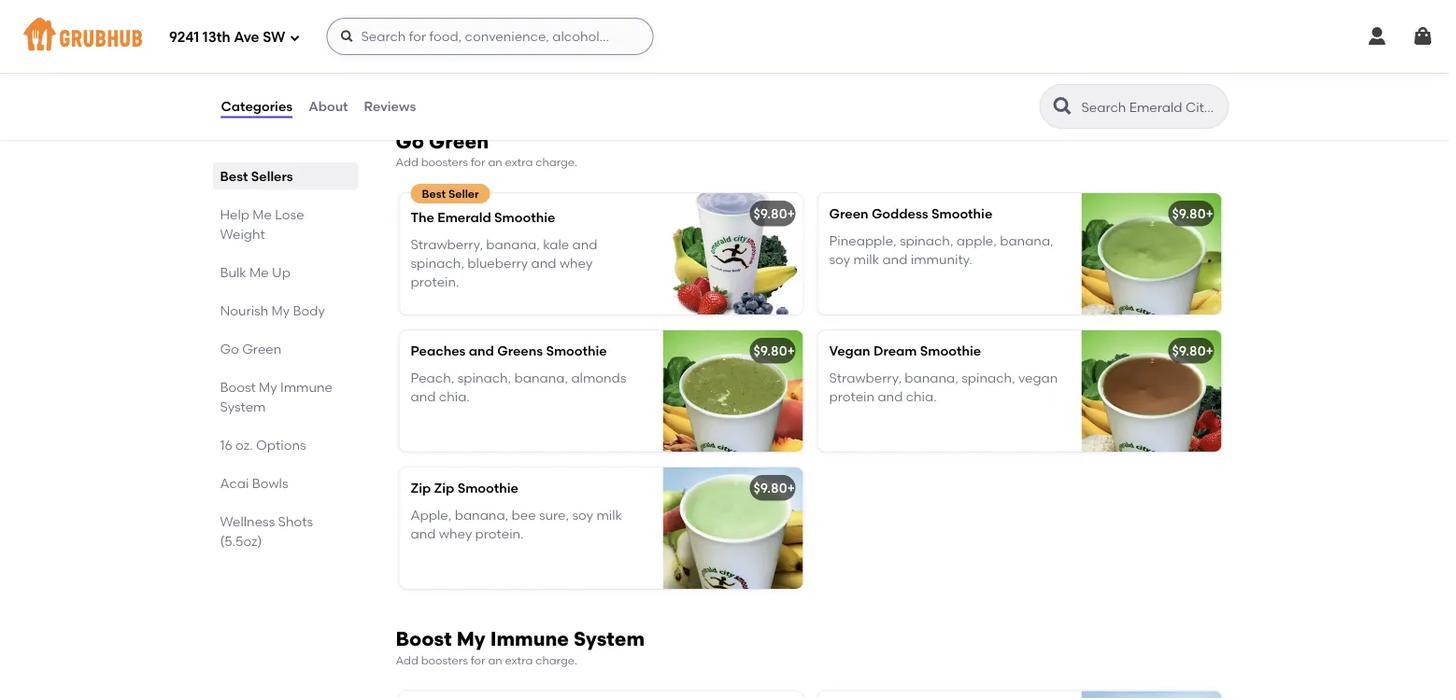 Task type: describe. For each thing, give the bounding box(es) containing it.
weight
[[220, 226, 265, 242]]

best seller
[[422, 187, 479, 201]]

reviews
[[364, 98, 416, 114]]

sw
[[263, 29, 285, 46]]

banana, strawberry, pineapple and coconut.
[[411, 8, 693, 24]]

16 oz. options tab
[[220, 435, 351, 455]]

protein. for strawberry,
[[411, 274, 459, 290]]

best sellers
[[220, 168, 293, 184]]

my for boost my immune system add boosters for an extra charge.
[[457, 628, 486, 652]]

peaches and greens smoothie
[[411, 344, 607, 359]]

and inside peach, spinach, banana, almonds and chia.
[[411, 389, 436, 405]]

search icon image
[[1052, 95, 1074, 118]]

vegan
[[1018, 370, 1058, 386]]

help
[[220, 207, 249, 222]]

2 zip from the left
[[434, 481, 454, 497]]

1 vertical spatial green
[[829, 206, 869, 222]]

an inside boost my immune system add boosters for an extra charge.
[[488, 654, 502, 668]]

go green tab
[[220, 339, 351, 359]]

and inside apple, banana, bee sure, soy milk and whey protein.
[[411, 526, 436, 542]]

milk for apple, banana, bee sure, soy milk and whey protein.
[[597, 507, 622, 523]]

about button
[[308, 73, 349, 140]]

spinach, inside strawberry, banana, spinach, vegan protein and chia.
[[962, 370, 1015, 386]]

smoothie for pineapple, spinach, apple, banana, soy milk and immunity.
[[932, 206, 993, 222]]

2 horizontal spatial svg image
[[1366, 25, 1389, 48]]

apple, banana, bee sure, soy milk and whey protein.
[[411, 507, 622, 542]]

zip zip smoothie
[[411, 481, 519, 497]]

soy for apple, banana, bee sure, soy milk and whey protein.
[[572, 507, 593, 523]]

green goddess smoothie
[[829, 206, 993, 222]]

apple,
[[411, 507, 452, 523]]

about
[[309, 98, 348, 114]]

nourish my body
[[220, 303, 325, 319]]

add inside go green add boosters for an extra charge.
[[396, 156, 418, 169]]

greens
[[497, 344, 543, 359]]

nourish
[[220, 303, 268, 319]]

and left greens
[[469, 344, 494, 359]]

and inside button
[[609, 8, 634, 24]]

wellness shots (5.5oz) tab
[[220, 512, 351, 551]]

goddess
[[872, 206, 929, 222]]

extra inside boost my immune system add boosters for an extra charge.
[[505, 654, 533, 668]]

protein
[[829, 389, 875, 405]]

best for best sellers
[[220, 168, 248, 184]]

seller
[[449, 187, 479, 201]]

strawberry, for protein
[[829, 370, 902, 386]]

blueberry
[[468, 255, 528, 271]]

spinach, inside "strawberry, banana, kale and spinach, blueberry and whey protein."
[[411, 255, 464, 271]]

immune for boost my immune system
[[280, 379, 333, 395]]

soy for pineapple, spinach, apple, banana, soy milk and immunity.
[[829, 252, 850, 267]]

reviews button
[[363, 73, 417, 140]]

vegan dream smoothie image
[[1082, 331, 1222, 452]]

almonds
[[571, 370, 626, 386]]

$9.80 + for strawberry, banana, spinach, vegan protein and chia.
[[1172, 344, 1214, 359]]

+ for pineapple, spinach, apple, banana, soy milk and immunity.
[[1206, 206, 1214, 222]]

zip zip smoothie image
[[663, 468, 803, 590]]

chia. inside strawberry, banana, spinach, vegan protein and chia.
[[906, 389, 937, 405]]

chia. inside peach, spinach, banana, almonds and chia.
[[439, 389, 470, 405]]

peaches
[[411, 344, 466, 359]]

pineapple
[[541, 8, 606, 24]]

oz.
[[236, 437, 253, 453]]

$9.80 + for pineapple, spinach, apple, banana, soy milk and immunity.
[[1172, 206, 1214, 222]]

zesty lemon smoothie image
[[1082, 0, 1222, 90]]

0 horizontal spatial svg image
[[289, 32, 300, 43]]

up
[[272, 264, 290, 280]]

kale
[[543, 236, 569, 252]]

pineapple, spinach, apple, banana, soy milk and immunity.
[[829, 233, 1054, 267]]

16 oz. options
[[220, 437, 306, 453]]

$9.80 + for apple, banana, bee sure, soy milk and whey protein.
[[754, 481, 795, 497]]

+ for strawberry, banana, spinach, vegan protein and chia.
[[1206, 344, 1214, 359]]

+ for peach, spinach, banana, almonds and chia.
[[787, 344, 795, 359]]

strawberry, banana, kale and spinach, blueberry and whey protein.
[[411, 236, 598, 290]]

banana, inside peach, spinach, banana, almonds and chia.
[[514, 370, 568, 386]]

peaches and greens smoothie image
[[663, 331, 803, 452]]

apple,
[[957, 233, 997, 249]]

my for boost my immune system
[[259, 379, 277, 395]]

go green
[[220, 341, 281, 357]]

boost for boost my immune system
[[220, 379, 256, 395]]

shots
[[278, 514, 313, 530]]

the emerald smoothie image
[[663, 194, 803, 315]]

charge. inside go green add boosters for an extra charge.
[[536, 156, 577, 169]]

+ for apple, banana, bee sure, soy milk and whey protein.
[[787, 481, 795, 497]]

add inside boost my immune system add boosters for an extra charge.
[[396, 654, 418, 668]]

Search for food, convenience, alcohol... search field
[[327, 18, 654, 55]]

body
[[293, 303, 325, 319]]

and inside strawberry, banana, spinach, vegan protein and chia.
[[878, 389, 903, 405]]

(5.5oz)
[[220, 534, 262, 549]]

dream
[[874, 344, 917, 359]]



Task type: locate. For each thing, give the bounding box(es) containing it.
whey inside "strawberry, banana, kale and spinach, blueberry and whey protein."
[[560, 255, 593, 271]]

spinach, up immunity.
[[900, 233, 954, 249]]

green
[[429, 130, 489, 153], [829, 206, 869, 222], [242, 341, 281, 357]]

an inside go green add boosters for an extra charge.
[[488, 156, 502, 169]]

go for go green add boosters for an extra charge.
[[396, 130, 424, 153]]

chia. down peach,
[[439, 389, 470, 405]]

main navigation navigation
[[0, 0, 1449, 73]]

acai
[[220, 476, 249, 492]]

protein. for apple,
[[475, 526, 524, 542]]

1 vertical spatial immune
[[490, 628, 569, 652]]

bulk me up
[[220, 264, 290, 280]]

coconut.
[[637, 8, 693, 24]]

1 horizontal spatial protein.
[[475, 526, 524, 542]]

strawberry, inside strawberry, banana, spinach, vegan protein and chia.
[[829, 370, 902, 386]]

1 vertical spatial my
[[259, 379, 277, 395]]

my inside tab
[[272, 303, 290, 319]]

$9.80 for apple, banana, bee sure, soy milk and whey protein.
[[754, 481, 787, 497]]

charge.
[[536, 156, 577, 169], [536, 654, 577, 668]]

2 charge. from the top
[[536, 654, 577, 668]]

best inside tab
[[220, 168, 248, 184]]

my for nourish my body
[[272, 303, 290, 319]]

2 vertical spatial green
[[242, 341, 281, 357]]

1 zip from the left
[[411, 481, 431, 497]]

soy inside apple, banana, bee sure, soy milk and whey protein.
[[572, 507, 593, 523]]

immune inside boost my immune system
[[280, 379, 333, 395]]

for inside go green add boosters for an extra charge.
[[471, 156, 485, 169]]

1 vertical spatial system
[[574, 628, 645, 652]]

strawberry,
[[411, 236, 483, 252], [829, 370, 902, 386]]

boosters inside go green add boosters for an extra charge.
[[421, 156, 468, 169]]

peach,
[[411, 370, 454, 386]]

protein. down the
[[411, 274, 459, 290]]

help me lose weight tab
[[220, 205, 351, 244]]

and down kale
[[531, 255, 556, 271]]

green up pineapple,
[[829, 206, 869, 222]]

9241 13th ave sw
[[169, 29, 285, 46]]

and right kale
[[572, 236, 598, 252]]

smoothie up strawberry, banana, spinach, vegan protein and chia.
[[920, 344, 981, 359]]

svg image left svg icon
[[1366, 25, 1389, 48]]

best up the
[[422, 187, 446, 201]]

banana,
[[411, 8, 464, 24]]

system for boost my immune system
[[220, 399, 266, 415]]

me left the lose
[[253, 207, 272, 222]]

smoothie for strawberry, banana, kale and spinach, blueberry and whey protein.
[[494, 210, 555, 226]]

vegan
[[829, 344, 870, 359]]

best sellers tab
[[220, 166, 351, 186]]

$9.80 for pineapple, spinach, apple, banana, soy milk and immunity.
[[1172, 206, 1206, 222]]

banana,
[[1000, 233, 1054, 249], [486, 236, 540, 252], [514, 370, 568, 386], [905, 370, 959, 386], [455, 507, 509, 523]]

1 vertical spatial for
[[471, 654, 485, 668]]

peach, spinach, banana, almonds and chia.
[[411, 370, 626, 405]]

strawberry, inside "strawberry, banana, kale and spinach, blueberry and whey protein."
[[411, 236, 483, 252]]

1 horizontal spatial boost
[[396, 628, 452, 652]]

0 vertical spatial my
[[272, 303, 290, 319]]

acai bowls
[[220, 476, 288, 492]]

svg image
[[1366, 25, 1389, 48], [340, 29, 355, 44], [289, 32, 300, 43]]

1 vertical spatial best
[[422, 187, 446, 201]]

go for go green
[[220, 341, 239, 357]]

green inside go green add boosters for an extra charge.
[[429, 130, 489, 153]]

for inside boost my immune system add boosters for an extra charge.
[[471, 654, 485, 668]]

2 extra from the top
[[505, 654, 533, 668]]

0 horizontal spatial go
[[220, 341, 239, 357]]

strawberry, for spinach,
[[411, 236, 483, 252]]

1 vertical spatial strawberry,
[[829, 370, 902, 386]]

green goddess smoothie image
[[1082, 194, 1222, 315]]

0 vertical spatial immune
[[280, 379, 333, 395]]

1 vertical spatial add
[[396, 654, 418, 668]]

$9.80 +
[[754, 206, 795, 222], [1172, 206, 1214, 222], [754, 344, 795, 359], [1172, 344, 1214, 359], [754, 481, 795, 497]]

Search Emerald City Smoothie search field
[[1080, 98, 1223, 116]]

1 horizontal spatial chia.
[[906, 389, 937, 405]]

smoothie up kale
[[494, 210, 555, 226]]

banana, down zip zip smoothie on the bottom of the page
[[455, 507, 509, 523]]

me for bulk
[[250, 264, 269, 280]]

2 vertical spatial my
[[457, 628, 486, 652]]

the
[[411, 210, 434, 226]]

go down reviews
[[396, 130, 424, 153]]

whey down kale
[[560, 255, 593, 271]]

spinach,
[[900, 233, 954, 249], [411, 255, 464, 271], [458, 370, 511, 386], [962, 370, 1015, 386]]

0 vertical spatial boosters
[[421, 156, 468, 169]]

and down pineapple,
[[883, 252, 908, 267]]

milk right sure,
[[597, 507, 622, 523]]

boost my immune system
[[220, 379, 333, 415]]

0 horizontal spatial best
[[220, 168, 248, 184]]

0 horizontal spatial milk
[[597, 507, 622, 523]]

0 vertical spatial milk
[[854, 252, 879, 267]]

chia. down vegan dream smoothie
[[906, 389, 937, 405]]

zip
[[411, 481, 431, 497], [434, 481, 454, 497]]

0 vertical spatial strawberry,
[[411, 236, 483, 252]]

0 horizontal spatial chia.
[[439, 389, 470, 405]]

banana, for apple, banana, bee sure, soy milk and whey protein.
[[455, 507, 509, 523]]

go down nourish
[[220, 341, 239, 357]]

1 vertical spatial soy
[[572, 507, 593, 523]]

1 vertical spatial protein.
[[475, 526, 524, 542]]

0 vertical spatial system
[[220, 399, 266, 415]]

0 vertical spatial go
[[396, 130, 424, 153]]

system for boost my immune system add boosters for an extra charge.
[[574, 628, 645, 652]]

me
[[253, 207, 272, 222], [250, 264, 269, 280]]

system
[[220, 399, 266, 415], [574, 628, 645, 652]]

soy right sure,
[[572, 507, 593, 523]]

boosters
[[421, 156, 468, 169], [421, 654, 468, 668]]

add
[[396, 156, 418, 169], [396, 654, 418, 668]]

and inside pineapple, spinach, apple, banana, soy milk and immunity.
[[883, 252, 908, 267]]

1 extra from the top
[[505, 156, 533, 169]]

1 horizontal spatial whey
[[560, 255, 593, 271]]

extra
[[505, 156, 533, 169], [505, 654, 533, 668]]

13th
[[203, 29, 230, 46]]

1 horizontal spatial immune
[[490, 628, 569, 652]]

banana, inside strawberry, banana, spinach, vegan protein and chia.
[[905, 370, 959, 386]]

smoothie up apple,
[[932, 206, 993, 222]]

bee
[[512, 507, 536, 523]]

spinach, inside pineapple, spinach, apple, banana, soy milk and immunity.
[[900, 233, 954, 249]]

my inside boost my immune system add boosters for an extra charge.
[[457, 628, 486, 652]]

$9.80 for strawberry, banana, spinach, vegan protein and chia.
[[1172, 344, 1206, 359]]

strawberry, banana, spinach, vegan protein and chia.
[[829, 370, 1058, 405]]

banana, inside apple, banana, bee sure, soy milk and whey protein.
[[455, 507, 509, 523]]

acai bowls tab
[[220, 474, 351, 493]]

green for go green add boosters for an extra charge.
[[429, 130, 489, 153]]

spinach, inside peach, spinach, banana, almonds and chia.
[[458, 370, 511, 386]]

$9.80 + for peach, spinach, banana, almonds and chia.
[[754, 344, 795, 359]]

the emerald smoothie
[[411, 210, 555, 226]]

protein. down bee on the left bottom of page
[[475, 526, 524, 542]]

boost inside boost my immune system
[[220, 379, 256, 395]]

1 an from the top
[[488, 156, 502, 169]]

whey inside apple, banana, bee sure, soy milk and whey protein.
[[439, 526, 472, 542]]

go inside tab
[[220, 341, 239, 357]]

1 horizontal spatial svg image
[[340, 29, 355, 44]]

go
[[396, 130, 424, 153], [220, 341, 239, 357]]

emerald
[[438, 210, 491, 226]]

green up seller
[[429, 130, 489, 153]]

1 horizontal spatial go
[[396, 130, 424, 153]]

2 boosters from the top
[[421, 654, 468, 668]]

whey for apple, banana, bee sure, soy milk and whey protein.
[[439, 526, 472, 542]]

1 vertical spatial extra
[[505, 654, 533, 668]]

whey
[[560, 255, 593, 271], [439, 526, 472, 542]]

0 horizontal spatial boost
[[220, 379, 256, 395]]

chia.
[[439, 389, 470, 405], [906, 389, 937, 405]]

bulk
[[220, 264, 246, 280]]

2 add from the top
[[396, 654, 418, 668]]

1 add from the top
[[396, 156, 418, 169]]

1 vertical spatial boosters
[[421, 654, 468, 668]]

categories
[[221, 98, 293, 114]]

milk down pineapple,
[[854, 252, 879, 267]]

charge. inside boost my immune system add boosters for an extra charge.
[[536, 654, 577, 668]]

green down nourish my body at the left top of the page
[[242, 341, 281, 357]]

16
[[220, 437, 232, 453]]

boost
[[220, 379, 256, 395], [396, 628, 452, 652]]

boosters inside boost my immune system add boosters for an extra charge.
[[421, 654, 468, 668]]

soy down pineapple,
[[829, 252, 850, 267]]

green inside 'go green' tab
[[242, 341, 281, 357]]

banana, for strawberry, banana, spinach, vegan protein and chia.
[[905, 370, 959, 386]]

0 vertical spatial an
[[488, 156, 502, 169]]

1 vertical spatial an
[[488, 654, 502, 668]]

0 vertical spatial add
[[396, 156, 418, 169]]

for
[[471, 156, 485, 169], [471, 654, 485, 668]]

milk
[[854, 252, 879, 267], [597, 507, 622, 523]]

0 horizontal spatial whey
[[439, 526, 472, 542]]

spinach, left vegan
[[962, 370, 1015, 386]]

smoothie for apple, banana, bee sure, soy milk and whey protein.
[[458, 481, 519, 497]]

banana, right apple,
[[1000, 233, 1054, 249]]

banana, inside "strawberry, banana, kale and spinach, blueberry and whey protein."
[[486, 236, 540, 252]]

1 vertical spatial boost
[[396, 628, 452, 652]]

smoothie up the almonds
[[546, 344, 607, 359]]

strawberry, up protein
[[829, 370, 902, 386]]

$9.80 for peach, spinach, banana, almonds and chia.
[[754, 344, 787, 359]]

2 chia. from the left
[[906, 389, 937, 405]]

system inside boost my immune system add boosters for an extra charge.
[[574, 628, 645, 652]]

0 vertical spatial best
[[220, 168, 248, 184]]

banana, down greens
[[514, 370, 568, 386]]

2 for from the top
[[471, 654, 485, 668]]

0 vertical spatial green
[[429, 130, 489, 153]]

1 horizontal spatial soy
[[829, 252, 850, 267]]

svg image up about
[[340, 29, 355, 44]]

1 vertical spatial charge.
[[536, 654, 577, 668]]

bulk me up tab
[[220, 263, 351, 282]]

wellness shots (5.5oz)
[[220, 514, 313, 549]]

0 vertical spatial for
[[471, 156, 485, 169]]

1 boosters from the top
[[421, 156, 468, 169]]

0 vertical spatial protein.
[[411, 274, 459, 290]]

ave
[[234, 29, 259, 46]]

1 horizontal spatial green
[[429, 130, 489, 153]]

immune inside boost my immune system add boosters for an extra charge.
[[490, 628, 569, 652]]

best
[[220, 168, 248, 184], [422, 187, 446, 201]]

milk inside pineapple, spinach, apple, banana, soy milk and immunity.
[[854, 252, 879, 267]]

and down peach,
[[411, 389, 436, 405]]

banana, up blueberry
[[486, 236, 540, 252]]

spinach, down the
[[411, 255, 464, 271]]

0 horizontal spatial soy
[[572, 507, 593, 523]]

an
[[488, 156, 502, 169], [488, 654, 502, 668]]

immune for boost my immune system add boosters for an extra charge.
[[490, 628, 569, 652]]

1 horizontal spatial zip
[[434, 481, 454, 497]]

pineapple,
[[829, 233, 897, 249]]

my
[[272, 303, 290, 319], [259, 379, 277, 395], [457, 628, 486, 652]]

go green add boosters for an extra charge.
[[396, 130, 577, 169]]

1 horizontal spatial milk
[[854, 252, 879, 267]]

categories button
[[220, 73, 294, 140]]

2 an from the top
[[488, 654, 502, 668]]

milk inside apple, banana, bee sure, soy milk and whey protein.
[[597, 507, 622, 523]]

banana, for strawberry, banana, kale and spinach, blueberry and whey protein.
[[486, 236, 540, 252]]

lose
[[275, 207, 304, 222]]

1 horizontal spatial best
[[422, 187, 446, 201]]

milk for pineapple, spinach, apple, banana, soy milk and immunity.
[[854, 252, 879, 267]]

0 horizontal spatial zip
[[411, 481, 431, 497]]

1 vertical spatial me
[[250, 264, 269, 280]]

and left coconut. at the top of the page
[[609, 8, 634, 24]]

and
[[609, 8, 634, 24], [572, 236, 598, 252], [883, 252, 908, 267], [531, 255, 556, 271], [469, 344, 494, 359], [411, 389, 436, 405], [878, 389, 903, 405], [411, 526, 436, 542]]

help me lose weight
[[220, 207, 304, 242]]

+
[[787, 206, 795, 222], [1206, 206, 1214, 222], [787, 344, 795, 359], [1206, 344, 1214, 359], [787, 481, 795, 497]]

1 vertical spatial milk
[[597, 507, 622, 523]]

1 vertical spatial go
[[220, 341, 239, 357]]

0 vertical spatial soy
[[829, 252, 850, 267]]

0 horizontal spatial strawberry,
[[411, 236, 483, 252]]

and down apple,
[[411, 526, 436, 542]]

1 for from the top
[[471, 156, 485, 169]]

boost inside boost my immune system add boosters for an extra charge.
[[396, 628, 452, 652]]

sellers
[[251, 168, 293, 184]]

0 vertical spatial extra
[[505, 156, 533, 169]]

1 vertical spatial whey
[[439, 526, 472, 542]]

sure,
[[539, 507, 569, 523]]

banana, inside pineapple, spinach, apple, banana, soy milk and immunity.
[[1000, 233, 1054, 249]]

boost my immune system tab
[[220, 378, 351, 417]]

2 horizontal spatial green
[[829, 206, 869, 222]]

wellness
[[220, 514, 275, 530]]

0 horizontal spatial immune
[[280, 379, 333, 395]]

1 horizontal spatial strawberry,
[[829, 370, 902, 386]]

whey down apple,
[[439, 526, 472, 542]]

0 horizontal spatial green
[[242, 341, 281, 357]]

vegan dream smoothie
[[829, 344, 981, 359]]

0 horizontal spatial system
[[220, 399, 266, 415]]

me left "up"
[[250, 264, 269, 280]]

nourish my body tab
[[220, 301, 351, 321]]

soy inside pineapple, spinach, apple, banana, soy milk and immunity.
[[829, 252, 850, 267]]

0 horizontal spatial protein.
[[411, 274, 459, 290]]

soy
[[829, 252, 850, 267], [572, 507, 593, 523]]

and right protein
[[878, 389, 903, 405]]

9241
[[169, 29, 199, 46]]

extra inside go green add boosters for an extra charge.
[[505, 156, 533, 169]]

go inside go green add boosters for an extra charge.
[[396, 130, 424, 153]]

best for best seller
[[422, 187, 446, 201]]

my inside boost my immune system
[[259, 379, 277, 395]]

strawberry,
[[467, 8, 538, 24]]

me for help
[[253, 207, 272, 222]]

banana, strawberry, pineapple and coconut. button
[[399, 0, 803, 90]]

1 horizontal spatial system
[[574, 628, 645, 652]]

green for go green
[[242, 341, 281, 357]]

$9.80
[[754, 206, 787, 222], [1172, 206, 1206, 222], [754, 344, 787, 359], [1172, 344, 1206, 359], [754, 481, 787, 497]]

0 vertical spatial me
[[253, 207, 272, 222]]

me inside help me lose weight
[[253, 207, 272, 222]]

system inside boost my immune system
[[220, 399, 266, 415]]

boost my immune system add boosters for an extra charge.
[[396, 628, 645, 668]]

boost for boost my immune system add boosters for an extra charge.
[[396, 628, 452, 652]]

blueberry blast smoothie image
[[1082, 692, 1222, 699]]

svg image
[[1412, 25, 1434, 48]]

banana, down vegan dream smoothie
[[905, 370, 959, 386]]

protein. inside "strawberry, banana, kale and spinach, blueberry and whey protein."
[[411, 274, 459, 290]]

protein.
[[411, 274, 459, 290], [475, 526, 524, 542]]

smoothie up bee on the left bottom of page
[[458, 481, 519, 497]]

0 vertical spatial boost
[[220, 379, 256, 395]]

strawberry, down emerald
[[411, 236, 483, 252]]

bowls
[[252, 476, 288, 492]]

options
[[256, 437, 306, 453]]

immune
[[280, 379, 333, 395], [490, 628, 569, 652]]

0 vertical spatial whey
[[560, 255, 593, 271]]

1 charge. from the top
[[536, 156, 577, 169]]

smoothie for strawberry, banana, spinach, vegan protein and chia.
[[920, 344, 981, 359]]

protein. inside apple, banana, bee sure, soy milk and whey protein.
[[475, 526, 524, 542]]

best left sellers
[[220, 168, 248, 184]]

0 vertical spatial charge.
[[536, 156, 577, 169]]

spinach, down peaches and greens smoothie
[[458, 370, 511, 386]]

whey for strawberry, banana, kale and spinach, blueberry and whey protein.
[[560, 255, 593, 271]]

svg image right sw
[[289, 32, 300, 43]]

1 chia. from the left
[[439, 389, 470, 405]]

immunity.
[[911, 252, 972, 267]]



Task type: vqa. For each thing, say whether or not it's contained in the screenshot.
open now (2:55pm)
no



